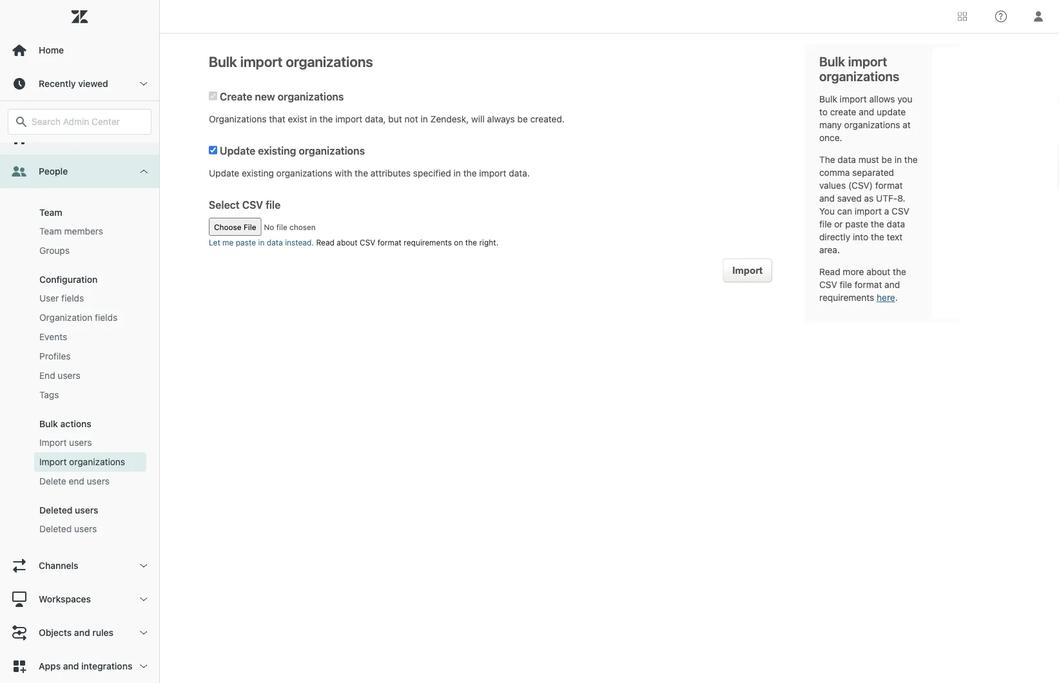 Task type: locate. For each thing, give the bounding box(es) containing it.
objects and rules
[[39, 628, 113, 638]]

2 deleted users from the top
[[39, 524, 97, 535]]

events
[[39, 332, 67, 342]]

0 vertical spatial and
[[74, 628, 90, 638]]

groups
[[39, 245, 70, 256]]

users for import users 'element' at left
[[69, 438, 92, 448]]

none search field inside "primary" element
[[1, 109, 158, 135]]

deleted down delete at the left bottom of the page
[[39, 505, 73, 516]]

primary element
[[0, 0, 160, 684]]

import down the 'bulk'
[[39, 438, 67, 448]]

and right apps
[[63, 661, 79, 672]]

profiles link
[[34, 347, 146, 366]]

1 vertical spatial deleted users
[[39, 524, 97, 535]]

0 vertical spatial deleted users
[[39, 505, 98, 516]]

users down organizations
[[87, 476, 110, 487]]

2 team from the top
[[39, 226, 62, 237]]

delete
[[39, 476, 66, 487]]

None search field
[[1, 109, 158, 135]]

1 deleted from the top
[[39, 505, 73, 516]]

2 import from the top
[[39, 457, 67, 468]]

users right the 'end'
[[58, 371, 80, 381]]

import inside import users 'element'
[[39, 438, 67, 448]]

1 deleted users from the top
[[39, 505, 98, 516]]

1 import from the top
[[39, 438, 67, 448]]

deleted users element up the channels
[[39, 523, 97, 536]]

1 deleted users element from the top
[[39, 505, 98, 516]]

team members element
[[39, 225, 103, 238]]

1 vertical spatial fields
[[95, 312, 117, 323]]

account
[[39, 133, 74, 143]]

home
[[39, 45, 64, 55]]

groups link
[[34, 241, 146, 261]]

users
[[58, 371, 80, 381], [69, 438, 92, 448], [87, 476, 110, 487], [75, 505, 98, 516], [74, 524, 97, 535]]

organizations
[[69, 457, 125, 468]]

fields down user fields link
[[95, 312, 117, 323]]

0 vertical spatial fields
[[61, 293, 84, 304]]

and inside dropdown button
[[63, 661, 79, 672]]

tree item containing people
[[0, 155, 159, 549]]

account tree item
[[0, 0, 159, 155]]

users inside 'link'
[[87, 476, 110, 487]]

delete end users element
[[39, 475, 110, 488]]

2 deleted from the top
[[39, 524, 72, 535]]

0 horizontal spatial fields
[[61, 293, 84, 304]]

0 vertical spatial deleted users element
[[39, 505, 98, 516]]

and inside dropdown button
[[74, 628, 90, 638]]

events link
[[34, 328, 146, 347]]

deleted users up deleted users link
[[39, 505, 98, 516]]

channels button
[[0, 549, 159, 583]]

import for import users
[[39, 438, 67, 448]]

1 vertical spatial and
[[63, 661, 79, 672]]

and left rules
[[74, 628, 90, 638]]

team
[[39, 207, 62, 218], [39, 226, 62, 237]]

user
[[39, 293, 59, 304]]

team members link
[[34, 222, 146, 241]]

deleted users element
[[39, 505, 98, 516], [39, 523, 97, 536]]

organization fields element
[[39, 311, 117, 324]]

import users element
[[39, 437, 92, 450]]

tree item
[[0, 155, 159, 549]]

users down the actions
[[69, 438, 92, 448]]

1 vertical spatial import
[[39, 457, 67, 468]]

team inside the team members element
[[39, 226, 62, 237]]

deleted for 1st deleted users element from the bottom of the people group
[[39, 524, 72, 535]]

1 vertical spatial deleted
[[39, 524, 72, 535]]

and
[[74, 628, 90, 638], [63, 661, 79, 672]]

deleted
[[39, 505, 73, 516], [39, 524, 72, 535]]

import
[[39, 438, 67, 448], [39, 457, 67, 468]]

0 vertical spatial team
[[39, 207, 62, 218]]

and for objects
[[74, 628, 90, 638]]

deleted users
[[39, 505, 98, 516], [39, 524, 97, 535]]

1 vertical spatial team
[[39, 226, 62, 237]]

deleted up the channels
[[39, 524, 72, 535]]

account button
[[0, 121, 159, 155]]

deleted users link
[[34, 520, 146, 539]]

users up deleted users link
[[75, 505, 98, 516]]

1 vertical spatial deleted users element
[[39, 523, 97, 536]]

team down team element
[[39, 226, 62, 237]]

channels
[[39, 561, 78, 571]]

fields
[[61, 293, 84, 304], [95, 312, 117, 323]]

deleted users for first deleted users element from the top of the people group
[[39, 505, 98, 516]]

bulk actions
[[39, 419, 91, 430]]

people button
[[0, 155, 159, 188]]

bulk actions element
[[39, 419, 91, 430]]

deleted users up the channels
[[39, 524, 97, 535]]

recently viewed
[[39, 78, 108, 89]]

fields down configuration
[[61, 293, 84, 304]]

team for team element
[[39, 207, 62, 218]]

import inside import organizations element
[[39, 457, 67, 468]]

import for import organizations
[[39, 457, 67, 468]]

1 horizontal spatial fields
[[95, 312, 117, 323]]

profiles element
[[39, 350, 71, 363]]

0 vertical spatial import
[[39, 438, 67, 448]]

0 vertical spatial deleted
[[39, 505, 73, 516]]

organization fields
[[39, 312, 117, 323]]

import up delete at the left bottom of the page
[[39, 457, 67, 468]]

1 team from the top
[[39, 207, 62, 218]]

users inside 'element'
[[69, 438, 92, 448]]

tags link
[[34, 386, 146, 405]]

import organizations element
[[39, 456, 125, 469]]

integrations
[[81, 661, 132, 672]]

user fields
[[39, 293, 84, 304]]

groups element
[[39, 244, 70, 257]]

tree
[[0, 0, 159, 684]]

objects
[[39, 628, 72, 638]]

apps and integrations button
[[0, 650, 159, 684]]

deleted for first deleted users element from the top of the people group
[[39, 505, 73, 516]]

deleted users element up deleted users link
[[39, 505, 98, 516]]

user menu image
[[1031, 8, 1047, 25]]

import users
[[39, 438, 92, 448]]

team up "team members"
[[39, 207, 62, 218]]

users up channels dropdown button
[[74, 524, 97, 535]]



Task type: vqa. For each thing, say whether or not it's contained in the screenshot.
Import organizations
yes



Task type: describe. For each thing, give the bounding box(es) containing it.
tags element
[[39, 389, 59, 402]]

organization fields link
[[34, 308, 146, 328]]

end users element
[[39, 370, 80, 382]]

workspaces button
[[0, 583, 159, 617]]

account group
[[0, 0, 159, 155]]

actions
[[60, 419, 91, 430]]

import organizations link
[[34, 453, 146, 472]]

viewed
[[78, 78, 108, 89]]

end users
[[39, 371, 80, 381]]

bulk
[[39, 419, 58, 430]]

tree containing account
[[0, 0, 159, 684]]

fields for user fields
[[61, 293, 84, 304]]

home button
[[0, 34, 159, 67]]

tags
[[39, 390, 59, 400]]

Search Admin Center field
[[32, 116, 143, 128]]

recently
[[39, 78, 76, 89]]

users for first deleted users element from the top of the people group
[[75, 505, 98, 516]]

profiles
[[39, 351, 71, 362]]

rules
[[92, 628, 113, 638]]

zendesk products image
[[958, 12, 967, 21]]

people group
[[0, 188, 159, 549]]

apps and integrations
[[39, 661, 132, 672]]

members
[[64, 226, 103, 237]]

import users link
[[34, 433, 146, 453]]

team element
[[39, 207, 62, 218]]

people
[[39, 166, 68, 177]]

configuration element
[[39, 274, 98, 285]]

help image
[[996, 11, 1007, 22]]

delete end users link
[[34, 472, 146, 491]]

end
[[39, 371, 55, 381]]

configuration
[[39, 274, 98, 285]]

users for 1st deleted users element from the bottom of the people group
[[74, 524, 97, 535]]

import organizations
[[39, 457, 125, 468]]

team for team members
[[39, 226, 62, 237]]

delete end users
[[39, 476, 110, 487]]

objects and rules button
[[0, 617, 159, 650]]

apps
[[39, 661, 61, 672]]

organization
[[39, 312, 92, 323]]

deleted users for 1st deleted users element from the bottom of the people group
[[39, 524, 97, 535]]

user fields element
[[39, 292, 84, 305]]

end
[[69, 476, 84, 487]]

team members
[[39, 226, 103, 237]]

events element
[[39, 331, 67, 344]]

2 deleted users element from the top
[[39, 523, 97, 536]]

fields for organization fields
[[95, 312, 117, 323]]

end users link
[[34, 366, 146, 386]]

users for end users element
[[58, 371, 80, 381]]

and for apps
[[63, 661, 79, 672]]

recently viewed button
[[0, 67, 159, 101]]

user fields link
[[34, 289, 146, 308]]

workspaces
[[39, 594, 91, 605]]



